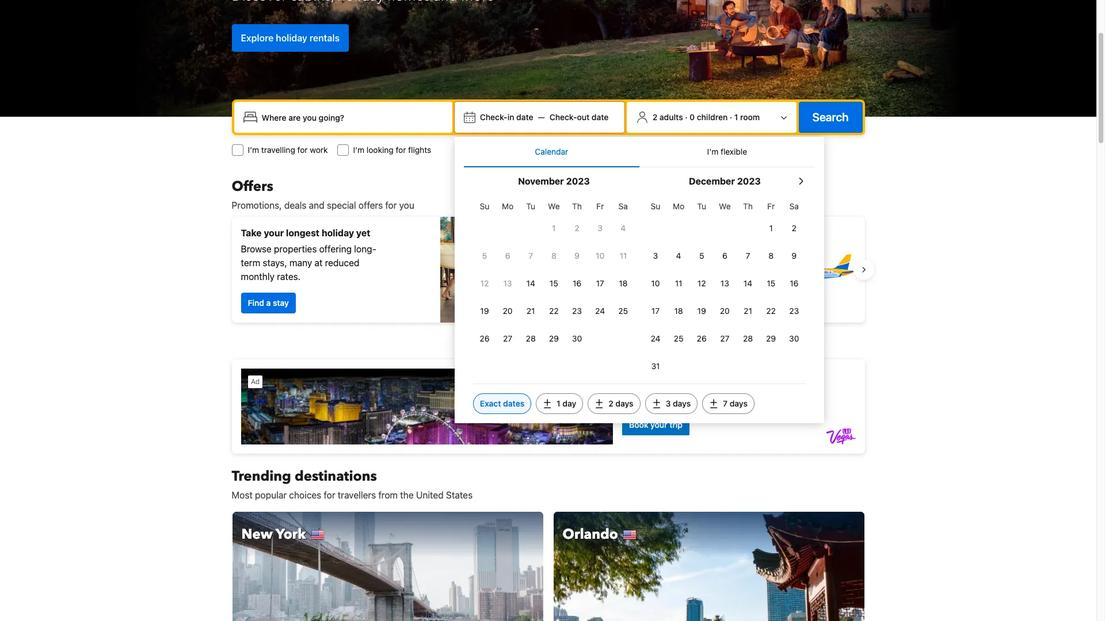 Task type: locate. For each thing, give the bounding box(es) containing it.
1 horizontal spatial i'm
[[707, 147, 718, 157]]

26 right 25 option
[[697, 334, 707, 344]]

30 right "29 november 2023" checkbox
[[572, 334, 582, 344]]

2 30 from the left
[[789, 334, 799, 344]]

1 horizontal spatial ·
[[730, 112, 732, 122]]

27
[[503, 334, 512, 344], [720, 334, 729, 344]]

1 6 from the left
[[505, 251, 510, 261]]

2 date from the left
[[592, 112, 609, 122]]

check- right the — at the top left of the page
[[549, 112, 577, 122]]

24
[[595, 306, 605, 316], [651, 334, 660, 344]]

24 left 25 option
[[651, 334, 660, 344]]

1 vertical spatial 24
[[651, 334, 660, 344]]

0 horizontal spatial 29
[[549, 334, 559, 344]]

24 for 24 checkbox
[[651, 334, 660, 344]]

2 12 from the left
[[698, 279, 706, 288]]

0 horizontal spatial 15
[[550, 279, 558, 288]]

1 2023 from the left
[[566, 176, 590, 186]]

2 su from the left
[[651, 201, 660, 211]]

2 days from the left
[[673, 399, 691, 409]]

1 12 from the left
[[480, 279, 489, 288]]

1 horizontal spatial check-
[[549, 112, 577, 122]]

and for get
[[657, 251, 672, 261]]

27 for 27 option
[[503, 334, 512, 344]]

2 16 from the left
[[790, 279, 798, 288]]

20 inside "20 december 2023" option
[[720, 306, 730, 316]]

2 6 from the left
[[722, 251, 727, 261]]

1 23 from the left
[[572, 306, 582, 316]]

9 for the 9 checkbox
[[574, 251, 580, 261]]

2 left "adults"
[[653, 112, 657, 122]]

23 right 22 december 2023 checkbox
[[789, 306, 799, 316]]

1 horizontal spatial 12
[[698, 279, 706, 288]]

21 November 2023 checkbox
[[519, 299, 542, 324]]

0 horizontal spatial 11
[[620, 251, 627, 261]]

region containing take your longest holiday yet
[[222, 212, 874, 327]]

15 inside checkbox
[[550, 279, 558, 288]]

22 inside option
[[549, 306, 559, 316]]

1 21 from the left
[[527, 306, 535, 316]]

take
[[241, 228, 262, 238]]

1 horizontal spatial 14
[[744, 279, 752, 288]]

1 horizontal spatial tu
[[697, 201, 706, 211]]

22 right 21 december 2023 option
[[766, 306, 776, 316]]

17 down flexibility
[[596, 279, 604, 288]]

0 horizontal spatial th
[[572, 201, 582, 211]]

2 right 1 november 2023 checkbox
[[575, 223, 579, 233]]

0 horizontal spatial 16
[[573, 279, 581, 288]]

check-
[[480, 112, 507, 122], [549, 112, 577, 122]]

16
[[573, 279, 581, 288], [790, 279, 798, 288]]

days for 2 days
[[616, 399, 633, 409]]

7 November 2023 checkbox
[[519, 243, 542, 269]]

25 for 25 november 2023 checkbox
[[618, 306, 628, 316]]

8 December 2023 checkbox
[[759, 243, 783, 269]]

7 right 3 days
[[723, 399, 728, 409]]

16 down more
[[573, 279, 581, 288]]

1 days from the left
[[616, 399, 633, 409]]

2 th from the left
[[743, 201, 753, 211]]

22 December 2023 checkbox
[[759, 299, 783, 324]]

and inside the get inspired, compare and book flights with more flexibility
[[657, 251, 672, 261]]

0 vertical spatial and
[[309, 200, 324, 211]]

7 inside option
[[529, 251, 533, 261]]

3 down 31 option
[[666, 399, 671, 409]]

30 inside checkbox
[[572, 334, 582, 344]]

19 inside checkbox
[[480, 306, 489, 316]]

0 horizontal spatial 18
[[619, 279, 628, 288]]

1 horizontal spatial 6
[[722, 251, 727, 261]]

2 29 from the left
[[766, 334, 776, 344]]

0 horizontal spatial check-
[[480, 112, 507, 122]]

fr for december 2023
[[767, 201, 775, 211]]

23 inside checkbox
[[789, 306, 799, 316]]

10 down the get inspired, compare and book flights with more flexibility
[[651, 279, 660, 288]]

1 left 2 november 2023 "option"
[[552, 223, 556, 233]]

1 horizontal spatial 15
[[767, 279, 775, 288]]

0 horizontal spatial 8
[[551, 251, 556, 261]]

30 inside option
[[789, 334, 799, 344]]

0 vertical spatial 4
[[621, 223, 626, 233]]

december 2023
[[689, 176, 761, 186]]

flights left with
[[698, 251, 724, 261]]

take your longest holiday yet image
[[440, 217, 544, 323]]

i'm for i'm flexible
[[707, 147, 718, 157]]

1 28 from the left
[[526, 334, 536, 344]]

· left 0
[[685, 112, 688, 122]]

november
[[518, 176, 564, 186]]

28
[[526, 334, 536, 344], [743, 334, 753, 344]]

search
[[812, 111, 849, 124]]

3 left 4 option
[[653, 251, 658, 261]]

22 inside checkbox
[[766, 306, 776, 316]]

1 vertical spatial 10
[[651, 279, 660, 288]]

flights right "looking"
[[408, 145, 431, 155]]

21 for 21 december 2023 option
[[744, 306, 752, 316]]

2 5 from the left
[[699, 251, 704, 261]]

3 November 2023 checkbox
[[589, 216, 612, 241]]

1 we from the left
[[548, 201, 560, 211]]

rentals
[[310, 33, 340, 43]]

7 December 2023 checkbox
[[736, 243, 759, 269]]

2 13 from the left
[[721, 279, 729, 288]]

27 inside option
[[503, 334, 512, 344]]

10 up flexibility
[[596, 251, 604, 261]]

14 left 15 checkbox
[[526, 279, 535, 288]]

7
[[529, 251, 533, 261], [746, 251, 750, 261], [723, 399, 728, 409]]

0 horizontal spatial flights
[[408, 145, 431, 155]]

we down december 2023
[[719, 201, 731, 211]]

1 horizontal spatial su
[[651, 201, 660, 211]]

1 sa from the left
[[618, 201, 628, 211]]

trending destinations most popular choices for travellers from the united states
[[232, 467, 473, 501]]

1 horizontal spatial th
[[743, 201, 753, 211]]

1 29 from the left
[[549, 334, 559, 344]]

main content containing offers
[[222, 177, 874, 622]]

6
[[505, 251, 510, 261], [722, 251, 727, 261]]

th
[[572, 201, 582, 211], [743, 201, 753, 211]]

0 horizontal spatial and
[[309, 200, 324, 211]]

0 horizontal spatial sa
[[618, 201, 628, 211]]

sa
[[618, 201, 628, 211], [789, 201, 799, 211]]

13 right the 12 option
[[721, 279, 729, 288]]

15 right '14' option
[[767, 279, 775, 288]]

1 left room
[[734, 112, 738, 122]]

su
[[480, 201, 489, 211], [651, 201, 660, 211]]

20 inside 20 november 2023 checkbox
[[503, 306, 513, 316]]

1 5 from the left
[[482, 251, 487, 261]]

30 for 30 december 2023 option
[[789, 334, 799, 344]]

7 right with
[[746, 251, 750, 261]]

1 horizontal spatial 2023
[[737, 176, 761, 186]]

25 right 24 checkbox
[[674, 334, 683, 344]]

special
[[327, 200, 356, 211]]

14 for 14 option
[[526, 279, 535, 288]]

22 November 2023 checkbox
[[542, 299, 565, 324]]

0 horizontal spatial 27
[[503, 334, 512, 344]]

30 right 29 december 2023 option
[[789, 334, 799, 344]]

8 inside 8 checkbox
[[551, 251, 556, 261]]

2 inside "checkbox"
[[792, 223, 797, 233]]

1 horizontal spatial 29
[[766, 334, 776, 344]]

0 vertical spatial 18
[[619, 279, 628, 288]]

1 vertical spatial 18
[[674, 306, 683, 316]]

0 horizontal spatial 9
[[574, 251, 580, 261]]

1 date from the left
[[516, 112, 533, 122]]

22
[[549, 306, 559, 316], [766, 306, 776, 316]]

5
[[482, 251, 487, 261], [699, 251, 704, 261]]

8 for the 8 december 2023 checkbox
[[769, 251, 774, 261]]

6 left 7 december 2023 "checkbox"
[[722, 251, 727, 261]]

1 vertical spatial 17
[[651, 306, 660, 316]]

0 vertical spatial 25
[[618, 306, 628, 316]]

th up 2 november 2023 "option"
[[572, 201, 582, 211]]

16 for 16 checkbox
[[573, 279, 581, 288]]

17 inside 17 option
[[596, 279, 604, 288]]

3 for 3 november 2023 checkbox
[[598, 223, 603, 233]]

1 22 from the left
[[549, 306, 559, 316]]

0 horizontal spatial 5
[[482, 251, 487, 261]]

work
[[310, 145, 328, 155]]

0 horizontal spatial 23
[[572, 306, 582, 316]]

27 inside checkbox
[[720, 334, 729, 344]]

sa up 2 "checkbox"
[[789, 201, 799, 211]]

most
[[232, 490, 253, 501]]

days for 7 days
[[730, 399, 748, 409]]

18 right 17 option
[[619, 279, 628, 288]]

mo up '6 november 2023' "checkbox"
[[502, 201, 513, 211]]

· right children in the top right of the page
[[730, 112, 732, 122]]

1 su from the left
[[480, 201, 489, 211]]

5 December 2023 checkbox
[[690, 243, 713, 269]]

reduced
[[325, 258, 359, 268]]

2 sa from the left
[[789, 201, 799, 211]]

12 left 13 november 2023 checkbox
[[480, 279, 489, 288]]

states
[[446, 490, 473, 501]]

13 inside 13 november 2023 checkbox
[[503, 279, 512, 288]]

8
[[551, 251, 556, 261], [769, 251, 774, 261]]

13 for 13 december 2023 'checkbox'
[[721, 279, 729, 288]]

holiday left rentals
[[276, 33, 307, 43]]

i'm for i'm travelling for work
[[248, 145, 259, 155]]

12 for the 12 option
[[698, 279, 706, 288]]

1 27 from the left
[[503, 334, 512, 344]]

2 horizontal spatial 3
[[666, 399, 671, 409]]

fr up 3 november 2023 checkbox
[[596, 201, 604, 211]]

13 November 2023 checkbox
[[496, 271, 519, 296]]

14
[[526, 279, 535, 288], [744, 279, 752, 288]]

15 for 15 checkbox
[[550, 279, 558, 288]]

10 December 2023 checkbox
[[644, 271, 667, 296]]

9 up more
[[574, 251, 580, 261]]

1 horizontal spatial holiday
[[322, 228, 354, 238]]

·
[[685, 112, 688, 122], [730, 112, 732, 122]]

13 inside 13 december 2023 'checkbox'
[[721, 279, 729, 288]]

th down december 2023
[[743, 201, 753, 211]]

—
[[538, 112, 545, 122]]

2 20 from the left
[[720, 306, 730, 316]]

0 horizontal spatial 3
[[598, 223, 603, 233]]

mo
[[502, 201, 513, 211], [673, 201, 684, 211]]

december
[[689, 176, 735, 186]]

9 right the 8 december 2023 checkbox
[[792, 251, 797, 261]]

6 December 2023 checkbox
[[713, 243, 736, 269]]

1 8 from the left
[[551, 251, 556, 261]]

1 mo from the left
[[502, 201, 513, 211]]

days
[[616, 399, 633, 409], [673, 399, 691, 409], [730, 399, 748, 409]]

1 th from the left
[[572, 201, 582, 211]]

13 left 14 option
[[503, 279, 512, 288]]

7 left 8 checkbox
[[529, 251, 533, 261]]

2 we from the left
[[719, 201, 731, 211]]

25 right "24" option
[[618, 306, 628, 316]]

your
[[264, 228, 284, 238]]

4 inside option
[[676, 251, 681, 261]]

for left you
[[385, 200, 397, 211]]

9 inside 9 checkbox
[[792, 251, 797, 261]]

1 check- from the left
[[480, 112, 507, 122]]

0 horizontal spatial 21
[[527, 306, 535, 316]]

19 inside 'checkbox'
[[697, 306, 706, 316]]

5 right book
[[699, 251, 704, 261]]

grid for november
[[473, 195, 635, 352]]

i'm left travelling
[[248, 145, 259, 155]]

6 for 6 checkbox
[[722, 251, 727, 261]]

we up 1 november 2023 checkbox
[[548, 201, 560, 211]]

8 for 8 checkbox
[[551, 251, 556, 261]]

1 horizontal spatial 27
[[720, 334, 729, 344]]

5 for the 5 november 2023 checkbox
[[482, 251, 487, 261]]

2 27 from the left
[[720, 334, 729, 344]]

23 for the 23 option
[[572, 306, 582, 316]]

sa for december 2023
[[789, 201, 799, 211]]

1 day
[[557, 399, 576, 409]]

23 inside option
[[572, 306, 582, 316]]

offering
[[319, 244, 352, 254]]

22 right "21 november 2023" option
[[549, 306, 559, 316]]

19 for 19 november 2023 checkbox
[[480, 306, 489, 316]]

tu down november
[[526, 201, 535, 211]]

and
[[309, 200, 324, 211], [657, 251, 672, 261]]

th for november 2023
[[572, 201, 582, 211]]

0 horizontal spatial 13
[[503, 279, 512, 288]]

29
[[549, 334, 559, 344], [766, 334, 776, 344]]

2 21 from the left
[[744, 306, 752, 316]]

0 vertical spatial 24
[[595, 306, 605, 316]]

8 inside the 8 december 2023 checkbox
[[769, 251, 774, 261]]

0 horizontal spatial 30
[[572, 334, 582, 344]]

fr up 1 checkbox
[[767, 201, 775, 211]]

6 left 7 option
[[505, 251, 510, 261]]

19 left 20 november 2023 checkbox
[[480, 306, 489, 316]]

0 horizontal spatial 25
[[618, 306, 628, 316]]

1 vertical spatial and
[[657, 251, 672, 261]]

for
[[297, 145, 308, 155], [396, 145, 406, 155], [385, 200, 397, 211], [324, 490, 335, 501]]

1 horizontal spatial 20
[[720, 306, 730, 316]]

2 vertical spatial 3
[[666, 399, 671, 409]]

1 vertical spatial holiday
[[322, 228, 354, 238]]

30 December 2023 checkbox
[[783, 326, 806, 352]]

check- left the — at the top left of the page
[[480, 112, 507, 122]]

i'm travelling for work
[[248, 145, 328, 155]]

1 30 from the left
[[572, 334, 582, 344]]

1 horizontal spatial days
[[673, 399, 691, 409]]

2 9 from the left
[[792, 251, 797, 261]]

1 horizontal spatial 24
[[651, 334, 660, 344]]

1 horizontal spatial 21
[[744, 306, 752, 316]]

holiday
[[276, 33, 307, 43], [322, 228, 354, 238]]

4 inside checkbox
[[621, 223, 626, 233]]

2 tu from the left
[[697, 201, 706, 211]]

5 for 5 december 2023 option
[[699, 251, 704, 261]]

12
[[480, 279, 489, 288], [698, 279, 706, 288]]

i'm inside i'm flexible button
[[707, 147, 718, 157]]

18 for 18 december 2023 option
[[674, 306, 683, 316]]

0 horizontal spatial mo
[[502, 201, 513, 211]]

0 horizontal spatial 17
[[596, 279, 604, 288]]

2 26 from the left
[[697, 334, 707, 344]]

1 horizontal spatial 11
[[675, 279, 682, 288]]

16 right 15 december 2023 option
[[790, 279, 798, 288]]

2 · from the left
[[730, 112, 732, 122]]

29 right 28 checkbox
[[766, 334, 776, 344]]

1 horizontal spatial 30
[[789, 334, 799, 344]]

26 December 2023 checkbox
[[690, 326, 713, 352]]

28 right 27 checkbox
[[743, 334, 753, 344]]

1 vertical spatial 3
[[653, 251, 658, 261]]

date right in
[[516, 112, 533, 122]]

17 left 18 december 2023 option
[[651, 306, 660, 316]]

check-in date button
[[475, 107, 538, 128]]

1 horizontal spatial and
[[657, 251, 672, 261]]

2 fr from the left
[[767, 201, 775, 211]]

1 horizontal spatial 13
[[721, 279, 729, 288]]

1 20 from the left
[[503, 306, 513, 316]]

promotions,
[[232, 200, 282, 211]]

0 horizontal spatial 6
[[505, 251, 510, 261]]

9 inside the 9 checkbox
[[574, 251, 580, 261]]

fr
[[596, 201, 604, 211], [767, 201, 775, 211]]

9 December 2023 checkbox
[[783, 243, 806, 269]]

1 tu from the left
[[526, 201, 535, 211]]

1 horizontal spatial mo
[[673, 201, 684, 211]]

13 December 2023 checkbox
[[713, 271, 736, 296]]

Where are you going? field
[[257, 107, 448, 128]]

1 15 from the left
[[550, 279, 558, 288]]

9 for 9 checkbox
[[792, 251, 797, 261]]

15 November 2023 checkbox
[[542, 271, 565, 296]]

mo for december
[[673, 201, 684, 211]]

12 December 2023 checkbox
[[690, 271, 713, 296]]

and right "deals"
[[309, 200, 324, 211]]

sa up the 4 checkbox
[[618, 201, 628, 211]]

0 vertical spatial 17
[[596, 279, 604, 288]]

su up "3" option
[[651, 201, 660, 211]]

5 inside checkbox
[[482, 251, 487, 261]]

1 horizontal spatial grid
[[644, 195, 806, 379]]

1 19 from the left
[[480, 306, 489, 316]]

3
[[598, 223, 603, 233], [653, 251, 658, 261], [666, 399, 671, 409]]

7 inside "checkbox"
[[746, 251, 750, 261]]

for inside trending destinations most popular choices for travellers from the united states
[[324, 490, 335, 501]]

0 horizontal spatial ·
[[685, 112, 688, 122]]

12 November 2023 checkbox
[[473, 271, 496, 296]]

31 December 2023 checkbox
[[644, 354, 667, 379]]

20 right 19 november 2023 checkbox
[[503, 306, 513, 316]]

0 horizontal spatial 19
[[480, 306, 489, 316]]

in
[[507, 112, 514, 122]]

1 horizontal spatial 19
[[697, 306, 706, 316]]

grid
[[473, 195, 635, 352], [644, 195, 806, 379]]

we
[[548, 201, 560, 211], [719, 201, 731, 211]]

for inside offers promotions, deals and special offers for you
[[385, 200, 397, 211]]

29 December 2023 checkbox
[[759, 326, 783, 352]]

3 inside option
[[653, 251, 658, 261]]

1 horizontal spatial 3
[[653, 251, 658, 261]]

23 right 22 november 2023 option
[[572, 306, 582, 316]]

and for offers
[[309, 200, 324, 211]]

24 inside option
[[595, 306, 605, 316]]

1 vertical spatial 25
[[674, 334, 683, 344]]

1 left 2 "checkbox"
[[769, 223, 773, 233]]

20
[[503, 306, 513, 316], [720, 306, 730, 316]]

0 horizontal spatial 20
[[503, 306, 513, 316]]

19 December 2023 checkbox
[[690, 299, 713, 324]]

7 for 7 december 2023 "checkbox"
[[746, 251, 750, 261]]

11
[[620, 251, 627, 261], [675, 279, 682, 288]]

10 November 2023 checkbox
[[589, 243, 612, 269]]

5 inside 5 december 2023 option
[[699, 251, 704, 261]]

3 right 2 november 2023 "option"
[[598, 223, 603, 233]]

1 9 from the left
[[574, 251, 580, 261]]

28 for 28 checkbox on the left of page
[[526, 334, 536, 344]]

14 left 15 december 2023 option
[[744, 279, 752, 288]]

tab list
[[464, 137, 815, 168]]

2 28 from the left
[[743, 334, 753, 344]]

25 December 2023 checkbox
[[667, 326, 690, 352]]

1 16 from the left
[[573, 279, 581, 288]]

20 right 19 december 2023 'checkbox'
[[720, 306, 730, 316]]

and left book
[[657, 251, 672, 261]]

2023
[[566, 176, 590, 186], [737, 176, 761, 186]]

0 horizontal spatial grid
[[473, 195, 635, 352]]

4 left 5 december 2023 option
[[676, 251, 681, 261]]

21 right "20 december 2023" option
[[744, 306, 752, 316]]

region
[[222, 212, 874, 327]]

2 15 from the left
[[767, 279, 775, 288]]

17 inside 17 checkbox
[[651, 306, 660, 316]]

25
[[618, 306, 628, 316], [674, 334, 683, 344]]

4 right 3 november 2023 checkbox
[[621, 223, 626, 233]]

2 grid from the left
[[644, 195, 806, 379]]

get inspired, compare and book flights with more flexibility
[[562, 251, 744, 275]]

2 mo from the left
[[673, 201, 684, 211]]

su up the 5 november 2023 checkbox
[[480, 201, 489, 211]]

for down destinations
[[324, 490, 335, 501]]

29 for "29 november 2023" checkbox
[[549, 334, 559, 344]]

29 inside option
[[766, 334, 776, 344]]

1 vertical spatial 4
[[676, 251, 681, 261]]

15 right 14 option
[[550, 279, 558, 288]]

25 inside checkbox
[[618, 306, 628, 316]]

1 horizontal spatial flights
[[698, 251, 724, 261]]

1 horizontal spatial 16
[[790, 279, 798, 288]]

0 horizontal spatial i'm
[[248, 145, 259, 155]]

tu
[[526, 201, 535, 211], [697, 201, 706, 211]]

0 horizontal spatial days
[[616, 399, 633, 409]]

26 left 27 option
[[480, 334, 489, 344]]

holiday up offering
[[322, 228, 354, 238]]

30 for 30 checkbox
[[572, 334, 582, 344]]

1 vertical spatial flights
[[698, 251, 724, 261]]

25 inside option
[[674, 334, 683, 344]]

1 horizontal spatial 9
[[792, 251, 797, 261]]

0 vertical spatial 3
[[598, 223, 603, 233]]

27 for 27 checkbox
[[720, 334, 729, 344]]

2 14 from the left
[[744, 279, 752, 288]]

26
[[480, 334, 489, 344], [697, 334, 707, 344]]

i'm left flexible
[[707, 147, 718, 157]]

3 inside checkbox
[[598, 223, 603, 233]]

date right out in the top right of the page
[[592, 112, 609, 122]]

29 inside checkbox
[[549, 334, 559, 344]]

1 horizontal spatial 23
[[789, 306, 799, 316]]

3 days from the left
[[730, 399, 748, 409]]

main content
[[222, 177, 874, 622]]

5 left '6 november 2023' "checkbox"
[[482, 251, 487, 261]]

and inside offers promotions, deals and special offers for you
[[309, 200, 324, 211]]

1 horizontal spatial we
[[719, 201, 731, 211]]

21 December 2023 checkbox
[[736, 299, 759, 324]]

1 14 from the left
[[526, 279, 535, 288]]

date
[[516, 112, 533, 122], [592, 112, 609, 122]]

29 right 28 checkbox on the left of page
[[549, 334, 559, 344]]

progress bar
[[541, 332, 555, 337]]

0 horizontal spatial fr
[[596, 201, 604, 211]]

12 inside option
[[698, 279, 706, 288]]

14 December 2023 checkbox
[[736, 271, 759, 296]]

0 horizontal spatial 28
[[526, 334, 536, 344]]

0 horizontal spatial we
[[548, 201, 560, 211]]

11 November 2023 checkbox
[[612, 243, 635, 269]]

24 inside checkbox
[[651, 334, 660, 344]]

1 horizontal spatial sa
[[789, 201, 799, 211]]

28 November 2023 checkbox
[[519, 326, 542, 352]]

6 inside checkbox
[[722, 251, 727, 261]]

0 vertical spatial holiday
[[276, 33, 307, 43]]

1 · from the left
[[685, 112, 688, 122]]

12 right 11 option
[[698, 279, 706, 288]]

mo up 4 option
[[673, 201, 684, 211]]

1 13 from the left
[[503, 279, 512, 288]]

2 8 from the left
[[769, 251, 774, 261]]

orlando link
[[553, 512, 865, 622]]

8 right 7 december 2023 "checkbox"
[[769, 251, 774, 261]]

28 right 27 option
[[526, 334, 536, 344]]

8 left get
[[551, 251, 556, 261]]

more
[[562, 265, 583, 275]]

holiday inside take your longest holiday yet browse properties offering long- term stays, many at reduced monthly rates.
[[322, 228, 354, 238]]

12 inside option
[[480, 279, 489, 288]]

1 horizontal spatial 25
[[674, 334, 683, 344]]

31
[[651, 361, 660, 371]]

2 2023 from the left
[[737, 176, 761, 186]]

0 horizontal spatial 24
[[595, 306, 605, 316]]

2023 for december 2023
[[737, 176, 761, 186]]

23
[[572, 306, 582, 316], [789, 306, 799, 316]]

0 horizontal spatial 7
[[529, 251, 533, 261]]

22 for 22 november 2023 option
[[549, 306, 559, 316]]

tu down december
[[697, 201, 706, 211]]

16 inside option
[[790, 279, 798, 288]]

23 for 23 checkbox
[[789, 306, 799, 316]]

18 left 19 december 2023 'checkbox'
[[674, 306, 683, 316]]

0 horizontal spatial tu
[[526, 201, 535, 211]]

2023 down flexible
[[737, 176, 761, 186]]

21 right 20 november 2023 checkbox
[[527, 306, 535, 316]]

longest
[[286, 228, 319, 238]]

2
[[653, 112, 657, 122], [575, 223, 579, 233], [792, 223, 797, 233], [609, 399, 613, 409]]

search button
[[799, 102, 862, 133]]

16 inside checkbox
[[573, 279, 581, 288]]

we for december
[[719, 201, 731, 211]]

0 vertical spatial flights
[[408, 145, 431, 155]]

2 23 from the left
[[789, 306, 799, 316]]

popular
[[255, 490, 287, 501]]

0 horizontal spatial 14
[[526, 279, 535, 288]]

2 22 from the left
[[766, 306, 776, 316]]

21
[[527, 306, 535, 316], [744, 306, 752, 316]]

2 19 from the left
[[697, 306, 706, 316]]

1 fr from the left
[[596, 201, 604, 211]]

2 December 2023 checkbox
[[783, 216, 806, 241]]

29 November 2023 checkbox
[[542, 326, 565, 352]]

6 inside "checkbox"
[[505, 251, 510, 261]]

0 horizontal spatial 2023
[[566, 176, 590, 186]]

0 horizontal spatial 12
[[480, 279, 489, 288]]

19 left "20 december 2023" option
[[697, 306, 706, 316]]

2023 right november
[[566, 176, 590, 186]]

calendar button
[[464, 137, 639, 167]]

1 horizontal spatial 5
[[699, 251, 704, 261]]

0 horizontal spatial 10
[[596, 251, 604, 261]]

long-
[[354, 244, 376, 254]]

1 left day
[[557, 399, 560, 409]]

24 right the 23 option
[[595, 306, 605, 316]]

2 horizontal spatial days
[[730, 399, 748, 409]]

1 grid from the left
[[473, 195, 635, 352]]

15 inside option
[[767, 279, 775, 288]]

2 inside "option"
[[575, 223, 579, 233]]

flights
[[408, 145, 431, 155], [698, 251, 724, 261]]

2 right 1 checkbox
[[792, 223, 797, 233]]

19
[[480, 306, 489, 316], [697, 306, 706, 316]]

0 horizontal spatial 22
[[549, 306, 559, 316]]



Task type: describe. For each thing, give the bounding box(es) containing it.
0 horizontal spatial holiday
[[276, 33, 307, 43]]

12 for 12 option
[[480, 279, 489, 288]]

find a stay link
[[241, 293, 296, 314]]

orlando
[[563, 525, 618, 544]]

23 November 2023 checkbox
[[565, 299, 589, 324]]

11 for 11 option
[[675, 279, 682, 288]]

8 November 2023 checkbox
[[542, 243, 565, 269]]

27 November 2023 checkbox
[[496, 326, 519, 352]]

for right "looking"
[[396, 145, 406, 155]]

many
[[289, 258, 312, 268]]

27 December 2023 checkbox
[[713, 326, 736, 352]]

find
[[248, 298, 264, 308]]

2 adults · 0 children · 1 room
[[653, 112, 760, 122]]

tab list containing calendar
[[464, 137, 815, 168]]

1 December 2023 checkbox
[[759, 216, 783, 241]]

term
[[241, 258, 260, 268]]

explore holiday rentals link
[[232, 24, 349, 52]]

properties
[[274, 244, 317, 254]]

3 for "3" option
[[653, 251, 658, 261]]

2 check- from the left
[[549, 112, 577, 122]]

i'm flexible
[[707, 147, 747, 157]]

20 for "20 december 2023" option
[[720, 306, 730, 316]]

york
[[276, 525, 306, 544]]

22 for 22 december 2023 checkbox
[[766, 306, 776, 316]]

21 for "21 november 2023" option
[[527, 306, 535, 316]]

16 December 2023 checkbox
[[783, 271, 806, 296]]

stay
[[273, 298, 289, 308]]

offers
[[232, 177, 273, 196]]

browse
[[241, 244, 272, 254]]

tu for november
[[526, 201, 535, 211]]

24 November 2023 checkbox
[[589, 299, 612, 324]]

11 for 11 november 2023 option
[[620, 251, 627, 261]]

for left work
[[297, 145, 308, 155]]

compare
[[618, 251, 654, 261]]

take your longest holiday yet browse properties offering long- term stays, many at reduced monthly rates.
[[241, 228, 376, 282]]

dates
[[503, 399, 524, 409]]

from
[[378, 490, 398, 501]]

the
[[400, 490, 414, 501]]

2 inside 'button'
[[653, 112, 657, 122]]

18 November 2023 checkbox
[[612, 271, 635, 296]]

19 for 19 december 2023 'checkbox'
[[697, 306, 706, 316]]

17 for 17 option
[[596, 279, 604, 288]]

6 November 2023 checkbox
[[496, 243, 519, 269]]

at
[[314, 258, 323, 268]]

i'm
[[353, 145, 364, 155]]

20 November 2023 checkbox
[[496, 299, 519, 324]]

looking
[[367, 145, 394, 155]]

1 inside checkbox
[[552, 223, 556, 233]]

with
[[726, 251, 744, 261]]

yet
[[356, 228, 370, 238]]

advertisement region
[[232, 360, 865, 454]]

16 for 16 option
[[790, 279, 798, 288]]

stays,
[[263, 258, 287, 268]]

2023 for november 2023
[[566, 176, 590, 186]]

25 for 25 option
[[674, 334, 683, 344]]

7 for 7 option
[[529, 251, 533, 261]]

14 November 2023 checkbox
[[519, 271, 542, 296]]

find a stay
[[248, 298, 289, 308]]

out
[[577, 112, 590, 122]]

explore holiday rentals
[[241, 33, 340, 43]]

su for november
[[480, 201, 489, 211]]

1 26 from the left
[[480, 334, 489, 344]]

11 December 2023 checkbox
[[667, 271, 690, 296]]

progress bar inside main content
[[541, 332, 555, 337]]

flexible
[[721, 147, 747, 157]]

1 November 2023 checkbox
[[542, 216, 565, 241]]

we for november
[[548, 201, 560, 211]]

children
[[697, 112, 728, 122]]

0 vertical spatial 10
[[596, 251, 604, 261]]

deals
[[284, 200, 306, 211]]

grid for december
[[644, 195, 806, 379]]

7 days
[[723, 399, 748, 409]]

trending
[[232, 467, 291, 486]]

15 for 15 december 2023 option
[[767, 279, 775, 288]]

travelling
[[261, 145, 295, 155]]

13 for 13 november 2023 checkbox
[[503, 279, 512, 288]]

days for 3 days
[[673, 399, 691, 409]]

new york link
[[232, 512, 544, 622]]

exact dates
[[480, 399, 524, 409]]

rates.
[[277, 272, 301, 282]]

november 2023
[[518, 176, 590, 186]]

offers
[[359, 200, 383, 211]]

17 for 17 checkbox
[[651, 306, 660, 316]]

new
[[241, 525, 273, 544]]

23 December 2023 checkbox
[[783, 299, 806, 324]]

mo for november
[[502, 201, 513, 211]]

destinations
[[295, 467, 377, 486]]

i'm looking for flights
[[353, 145, 431, 155]]

25 November 2023 checkbox
[[612, 299, 635, 324]]

30 November 2023 checkbox
[[565, 326, 589, 352]]

19 November 2023 checkbox
[[473, 299, 496, 324]]

24 December 2023 checkbox
[[644, 326, 667, 352]]

united
[[416, 490, 444, 501]]

0
[[690, 112, 695, 122]]

monthly
[[241, 272, 275, 282]]

15 December 2023 checkbox
[[759, 271, 783, 296]]

28 December 2023 checkbox
[[736, 326, 759, 352]]

day
[[563, 399, 576, 409]]

2 November 2023 checkbox
[[565, 216, 589, 241]]

2 days
[[609, 399, 633, 409]]

check-out date button
[[545, 107, 613, 128]]

18 December 2023 checkbox
[[667, 299, 690, 324]]

get
[[562, 251, 577, 261]]

3 days
[[666, 399, 691, 409]]

fly away to your dream holiday image
[[775, 230, 856, 310]]

20 December 2023 checkbox
[[713, 299, 736, 324]]

travellers
[[338, 490, 376, 501]]

new york
[[241, 525, 306, 544]]

you
[[399, 200, 414, 211]]

tu for december
[[697, 201, 706, 211]]

1 inside checkbox
[[769, 223, 773, 233]]

2 adults · 0 children · 1 room button
[[631, 106, 792, 128]]

4 November 2023 checkbox
[[612, 216, 635, 241]]

book
[[675, 251, 695, 261]]

5 November 2023 checkbox
[[473, 243, 496, 269]]

check-in date — check-out date
[[480, 112, 609, 122]]

explore
[[241, 33, 274, 43]]

20 for 20 november 2023 checkbox
[[503, 306, 513, 316]]

th for december 2023
[[743, 201, 753, 211]]

exact
[[480, 399, 501, 409]]

1 horizontal spatial 7
[[723, 399, 728, 409]]

9 November 2023 checkbox
[[565, 243, 589, 269]]

adults
[[660, 112, 683, 122]]

4 for 4 option
[[676, 251, 681, 261]]

calendar
[[535, 147, 568, 157]]

6 for '6 november 2023' "checkbox"
[[505, 251, 510, 261]]

3 December 2023 checkbox
[[644, 243, 667, 269]]

fr for november 2023
[[596, 201, 604, 211]]

flights inside the get inspired, compare and book flights with more flexibility
[[698, 251, 724, 261]]

room
[[740, 112, 760, 122]]

16 November 2023 checkbox
[[565, 271, 589, 296]]

flexibility
[[586, 265, 623, 275]]

26 November 2023 checkbox
[[473, 326, 496, 352]]

4 for the 4 checkbox
[[621, 223, 626, 233]]

1 inside 'button'
[[734, 112, 738, 122]]

24 for "24" option
[[595, 306, 605, 316]]

1 horizontal spatial 10
[[651, 279, 660, 288]]

2 right day
[[609, 399, 613, 409]]

offers promotions, deals and special offers for you
[[232, 177, 414, 211]]

choices
[[289, 490, 321, 501]]

su for december
[[651, 201, 660, 211]]

17 November 2023 checkbox
[[589, 271, 612, 296]]

sa for november 2023
[[618, 201, 628, 211]]

i'm flexible button
[[639, 137, 815, 167]]

17 December 2023 checkbox
[[644, 299, 667, 324]]

18 for 18 november 2023 option
[[619, 279, 628, 288]]

29 for 29 december 2023 option
[[766, 334, 776, 344]]

28 for 28 checkbox
[[743, 334, 753, 344]]

inspired,
[[579, 251, 615, 261]]

4 December 2023 checkbox
[[667, 243, 690, 269]]

a
[[266, 298, 271, 308]]

14 for '14' option
[[744, 279, 752, 288]]



Task type: vqa. For each thing, say whether or not it's contained in the screenshot.
left Standard King Room
no



